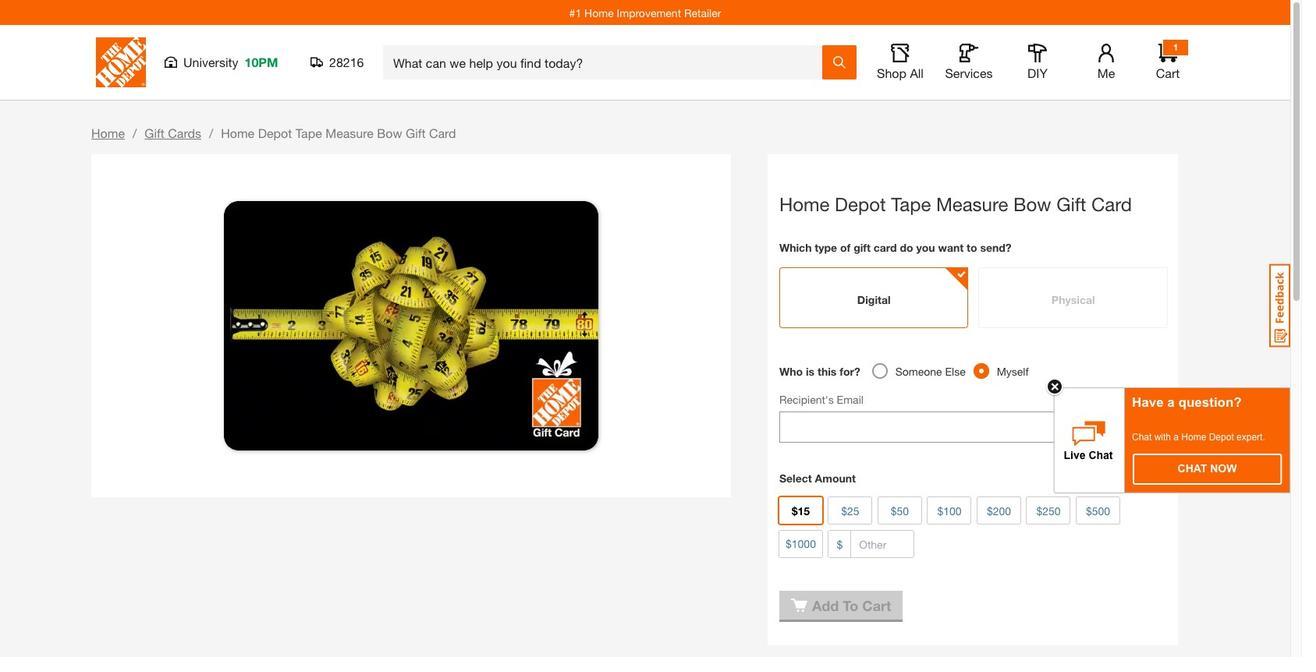 Task type: locate. For each thing, give the bounding box(es) containing it.
someone
[[896, 365, 942, 378]]

0 horizontal spatial tape
[[295, 126, 322, 140]]

card
[[429, 126, 456, 140], [1092, 194, 1132, 215]]

/ right cards
[[209, 126, 213, 140]]

0 horizontal spatial bow
[[377, 126, 402, 140]]

feedback link image
[[1270, 264, 1291, 348]]

depot up gift
[[835, 194, 886, 215]]

0 horizontal spatial gift
[[145, 126, 164, 140]]

Other number field
[[859, 538, 910, 552]]

1 vertical spatial measure
[[936, 194, 1009, 215]]

home
[[585, 6, 614, 19], [91, 126, 125, 140], [221, 126, 255, 140], [780, 194, 830, 215], [1182, 432, 1207, 443]]

to
[[843, 597, 859, 615]]

1 horizontal spatial depot
[[835, 194, 886, 215]]

$50 button
[[879, 498, 922, 524]]

university
[[183, 55, 238, 69]]

1
[[1173, 41, 1179, 53]]

chat now
[[1178, 463, 1237, 475]]

recipient's
[[780, 393, 834, 407]]

the home depot logo image
[[96, 37, 146, 87]]

tape down 28216 button
[[295, 126, 322, 140]]

1 horizontal spatial card
[[1092, 194, 1132, 215]]

now
[[1210, 463, 1237, 475]]

$
[[837, 538, 843, 552]]

card
[[874, 241, 897, 254]]

tape up do
[[891, 194, 931, 215]]

2 vertical spatial depot
[[1209, 432, 1234, 443]]

gift cards link
[[145, 126, 201, 140]]

$1000 button
[[780, 531, 822, 558]]

to
[[967, 241, 977, 254]]

1 vertical spatial card
[[1092, 194, 1132, 215]]

bow
[[377, 126, 402, 140], [1014, 194, 1051, 215]]

1 horizontal spatial measure
[[936, 194, 1009, 215]]

0 vertical spatial card
[[429, 126, 456, 140]]

0 vertical spatial measure
[[326, 126, 374, 140]]

$200
[[987, 504, 1011, 518]]

a right have
[[1168, 396, 1175, 411]]

0 horizontal spatial /
[[133, 126, 137, 140]]

chat now link
[[1134, 455, 1281, 485]]

home link
[[91, 126, 125, 140]]

1 vertical spatial cart
[[863, 597, 891, 615]]

0 vertical spatial depot
[[258, 126, 292, 140]]

gift
[[145, 126, 164, 140], [406, 126, 426, 140], [1057, 194, 1087, 215]]

home / gift cards / home depot tape measure bow gift card
[[91, 126, 456, 140]]

10pm
[[245, 55, 278, 69]]

myself
[[997, 365, 1029, 378]]

measure up to
[[936, 194, 1009, 215]]

cart down 1
[[1156, 66, 1180, 80]]

expert.
[[1237, 432, 1265, 443]]

tape
[[295, 126, 322, 140], [891, 194, 931, 215]]

depot left expert.
[[1209, 432, 1234, 443]]

$15 button
[[780, 498, 822, 524]]

select
[[780, 472, 812, 485]]

shop
[[877, 66, 907, 80]]

1 vertical spatial bow
[[1014, 194, 1051, 215]]

2 horizontal spatial depot
[[1209, 432, 1234, 443]]

who
[[780, 365, 803, 378]]

for?
[[840, 365, 860, 378]]

add
[[812, 597, 839, 615]]

0 vertical spatial a
[[1168, 396, 1175, 411]]

$ button
[[829, 531, 914, 558]]

a right with
[[1174, 432, 1179, 443]]

add to cart
[[812, 597, 891, 615]]

#1 home improvement retailer
[[569, 6, 721, 19]]

1 horizontal spatial cart
[[1156, 66, 1180, 80]]

What can we help you find today? search field
[[393, 46, 822, 79]]

home depot tape measure bow gift card
[[780, 194, 1132, 215]]

who is this for?
[[780, 365, 860, 378]]

send?
[[980, 241, 1012, 254]]

digital link
[[780, 268, 969, 329]]

#1
[[569, 6, 581, 19]]

depot
[[258, 126, 292, 140], [835, 194, 886, 215], [1209, 432, 1234, 443]]

$50
[[891, 504, 909, 518]]

1 vertical spatial depot
[[835, 194, 886, 215]]

0 horizontal spatial depot
[[258, 126, 292, 140]]

0 horizontal spatial cart
[[863, 597, 891, 615]]

$15
[[792, 504, 810, 518]]

measure down the 28216
[[326, 126, 374, 140]]

add to cart button
[[780, 591, 903, 620]]

$250
[[1037, 504, 1061, 518]]

/
[[133, 126, 137, 140], [209, 126, 213, 140]]

retailer
[[684, 6, 721, 19]]

0 vertical spatial tape
[[295, 126, 322, 140]]

gift
[[854, 241, 871, 254]]

a
[[1168, 396, 1175, 411], [1174, 432, 1179, 443]]

you
[[916, 241, 935, 254]]

cart right to
[[863, 597, 891, 615]]

0 vertical spatial cart
[[1156, 66, 1180, 80]]

cart
[[1156, 66, 1180, 80], [863, 597, 891, 615]]

28216 button
[[311, 55, 364, 70]]

1 horizontal spatial /
[[209, 126, 213, 140]]

cart inside button
[[863, 597, 891, 615]]

measure
[[326, 126, 374, 140], [936, 194, 1009, 215]]

depot down the 10pm
[[258, 126, 292, 140]]

Recipient's Email email field
[[780, 412, 1170, 443]]

home left the gift cards link
[[91, 126, 125, 140]]

/ right home link
[[133, 126, 137, 140]]

me button
[[1082, 44, 1131, 81]]

1 horizontal spatial tape
[[891, 194, 931, 215]]



Task type: vqa. For each thing, say whether or not it's contained in the screenshot.
'send?'
yes



Task type: describe. For each thing, give the bounding box(es) containing it.
$25 button
[[829, 498, 872, 524]]

chat with a home depot expert.
[[1132, 432, 1265, 443]]

services
[[945, 66, 993, 80]]

2 / from the left
[[209, 126, 213, 140]]

chat
[[1178, 463, 1207, 475]]

default image digital image
[[224, 201, 599, 451]]

$500 button
[[1077, 498, 1120, 524]]

select amount
[[780, 472, 856, 485]]

0 horizontal spatial card
[[429, 126, 456, 140]]

$25
[[841, 504, 860, 518]]

diy
[[1028, 66, 1048, 80]]

this
[[818, 365, 837, 378]]

$100
[[937, 504, 962, 518]]

which
[[780, 241, 812, 254]]

type
[[815, 241, 837, 254]]

add to cart icon image
[[791, 599, 808, 613]]

0 vertical spatial bow
[[377, 126, 402, 140]]

$200 button
[[978, 498, 1021, 524]]

physical link
[[979, 268, 1168, 329]]

1 vertical spatial tape
[[891, 194, 931, 215]]

diy button
[[1013, 44, 1063, 81]]

$250 button
[[1027, 498, 1070, 524]]

improvement
[[617, 6, 681, 19]]

all
[[910, 66, 924, 80]]

1 vertical spatial a
[[1174, 432, 1179, 443]]

0 horizontal spatial measure
[[326, 126, 374, 140]]

with
[[1155, 432, 1171, 443]]

have
[[1132, 396, 1164, 411]]

question?
[[1179, 396, 1242, 411]]

cart 1
[[1156, 41, 1180, 80]]

do
[[900, 241, 913, 254]]

shop all
[[877, 66, 924, 80]]

else
[[945, 365, 966, 378]]

which type of gift card do you want to send?
[[780, 241, 1012, 254]]

shop all button
[[876, 44, 925, 81]]

want
[[938, 241, 964, 254]]

2 horizontal spatial gift
[[1057, 194, 1087, 215]]

is
[[806, 365, 815, 378]]

home right #1
[[585, 6, 614, 19]]

28216
[[329, 55, 364, 69]]

home up which in the right top of the page
[[780, 194, 830, 215]]

physical
[[1052, 293, 1095, 307]]

$1000
[[786, 538, 816, 551]]

of
[[840, 241, 851, 254]]

$100 button
[[928, 498, 971, 524]]

recipient's email
[[780, 393, 864, 407]]

home right with
[[1182, 432, 1207, 443]]

1 / from the left
[[133, 126, 137, 140]]

1 horizontal spatial bow
[[1014, 194, 1051, 215]]

email
[[837, 393, 864, 407]]

digital
[[857, 293, 891, 307]]

me
[[1098, 66, 1115, 80]]

1 horizontal spatial gift
[[406, 126, 426, 140]]

$500
[[1086, 504, 1110, 518]]

cards
[[168, 126, 201, 140]]

someone else
[[896, 365, 966, 378]]

services button
[[944, 44, 994, 81]]

have a question?
[[1132, 396, 1242, 411]]

home right cards
[[221, 126, 255, 140]]

chat
[[1132, 432, 1152, 443]]

university 10pm
[[183, 55, 278, 69]]

amount
[[815, 472, 856, 485]]



